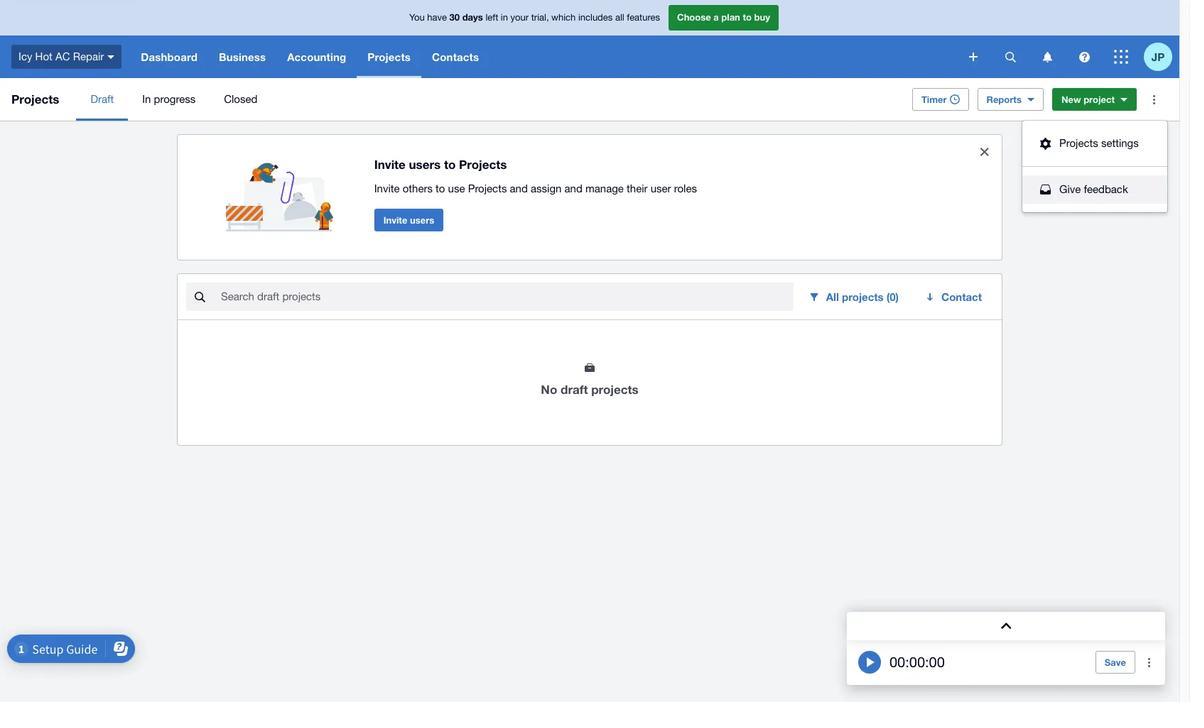 Task type: vqa. For each thing, say whether or not it's contained in the screenshot.
'INVITE' within Invite Users 'link'
yes



Task type: locate. For each thing, give the bounding box(es) containing it.
projects button
[[357, 36, 422, 78]]

choose
[[677, 12, 711, 23]]

0 horizontal spatial and
[[510, 182, 528, 195]]

to for projects
[[444, 157, 456, 172]]

wrapper image
[[1037, 138, 1054, 150], [1037, 185, 1054, 195]]

projects settings button
[[1023, 129, 1168, 158]]

group
[[1023, 121, 1168, 213]]

svg image left jp
[[1115, 50, 1129, 64]]

features
[[627, 12, 660, 23]]

hot
[[35, 50, 52, 62]]

users for invite users
[[410, 214, 434, 226]]

wrapper image inside the give feedback button
[[1037, 185, 1054, 195]]

projects right use
[[468, 182, 507, 195]]

(0)
[[887, 291, 899, 304]]

projects right draft
[[592, 382, 639, 397]]

and right assign
[[565, 182, 583, 195]]

more options image right save
[[1136, 649, 1164, 677]]

to left the buy
[[743, 12, 752, 23]]

0 vertical spatial wrapper image
[[1037, 138, 1054, 150]]

invite
[[374, 157, 406, 172], [374, 182, 400, 195], [384, 214, 408, 226]]

projects up use
[[459, 157, 507, 172]]

in
[[142, 93, 151, 105]]

projects left settings
[[1060, 137, 1099, 149]]

projects down hot
[[11, 92, 59, 107]]

wrapper image for give
[[1037, 185, 1054, 195]]

projects inside button
[[1060, 137, 1099, 149]]

svg image
[[1115, 50, 1129, 64], [1005, 52, 1016, 62]]

group containing projects settings
[[1023, 121, 1168, 213]]

projects
[[842, 291, 884, 304], [592, 382, 639, 397]]

more options image down jp
[[1140, 85, 1169, 114]]

0 vertical spatial invite
[[374, 157, 406, 172]]

save button
[[1096, 652, 1136, 675]]

list box
[[1023, 121, 1168, 213]]

0 vertical spatial projects
[[842, 291, 884, 304]]

1 vertical spatial projects
[[592, 382, 639, 397]]

0 horizontal spatial projects
[[592, 382, 639, 397]]

manage
[[586, 182, 624, 195]]

give feedback
[[1060, 183, 1129, 195]]

days
[[462, 12, 483, 23]]

settings
[[1102, 137, 1139, 149]]

draft link
[[76, 78, 128, 121]]

have
[[427, 12, 447, 23]]

assign
[[531, 182, 562, 195]]

invite down the others
[[384, 214, 408, 226]]

wrapper image left give
[[1037, 185, 1054, 195]]

invite users link
[[374, 209, 444, 231]]

projects settings
[[1060, 137, 1139, 149]]

svg image
[[1043, 52, 1052, 62], [1079, 52, 1090, 62], [970, 53, 978, 61], [108, 55, 115, 59]]

projects left (0) in the top right of the page
[[842, 291, 884, 304]]

accounting button
[[277, 36, 357, 78]]

left
[[486, 12, 498, 23]]

more options image
[[1140, 85, 1169, 114], [1136, 649, 1164, 677]]

1 wrapper image from the top
[[1037, 138, 1054, 150]]

wrapper image left "projects settings"
[[1037, 138, 1054, 150]]

banner
[[0, 0, 1180, 78]]

projects inside popup button
[[368, 50, 411, 63]]

projects settings link
[[1023, 129, 1168, 167]]

to up use
[[444, 157, 456, 172]]

contact
[[942, 291, 982, 304]]

roles
[[674, 182, 697, 195]]

1 horizontal spatial svg image
[[1115, 50, 1129, 64]]

which
[[552, 12, 576, 23]]

dashboard link
[[130, 36, 208, 78]]

reports button
[[978, 88, 1044, 111]]

1 vertical spatial users
[[410, 214, 434, 226]]

and left assign
[[510, 182, 528, 195]]

invite up the others
[[374, 157, 406, 172]]

and
[[510, 182, 528, 195], [565, 182, 583, 195]]

closed link
[[210, 78, 272, 121]]

in progress
[[142, 93, 196, 105]]

banner containing jp
[[0, 0, 1180, 78]]

jp
[[1152, 50, 1165, 63]]

invite left the others
[[374, 182, 400, 195]]

new project
[[1062, 94, 1115, 105]]

wrapper image inside projects settings button
[[1037, 138, 1054, 150]]

contacts
[[432, 50, 479, 63]]

projects down you
[[368, 50, 411, 63]]

save
[[1105, 657, 1127, 669]]

wrapper image for projects
[[1037, 138, 1054, 150]]

1 horizontal spatial and
[[565, 182, 583, 195]]

contact button
[[916, 283, 994, 311]]

projects
[[368, 50, 411, 63], [11, 92, 59, 107], [1060, 137, 1099, 149], [459, 157, 507, 172], [468, 182, 507, 195]]

invite others to use projects and assign and manage their user roles
[[374, 182, 697, 195]]

contacts button
[[422, 36, 490, 78]]

new
[[1062, 94, 1082, 105]]

navigation
[[130, 36, 960, 78]]

users up the others
[[409, 157, 441, 172]]

2 vertical spatial invite
[[384, 214, 408, 226]]

1 vertical spatial wrapper image
[[1037, 185, 1054, 195]]

all projects (0)
[[827, 291, 899, 304]]

users
[[409, 157, 441, 172], [410, 214, 434, 226]]

1 vertical spatial to
[[444, 157, 456, 172]]

1 vertical spatial invite
[[374, 182, 400, 195]]

users down the others
[[410, 214, 434, 226]]

1 horizontal spatial projects
[[842, 291, 884, 304]]

their
[[627, 182, 648, 195]]

a
[[714, 12, 719, 23]]

you
[[409, 12, 425, 23]]

svg image up reports popup button on the right
[[1005, 52, 1016, 62]]

draft
[[91, 93, 114, 105]]

users inside invite users link
[[410, 214, 434, 226]]

to for use
[[436, 182, 445, 195]]

0 vertical spatial users
[[409, 157, 441, 172]]

business button
[[208, 36, 277, 78]]

2 wrapper image from the top
[[1037, 185, 1054, 195]]

business
[[219, 50, 266, 63]]

2 vertical spatial to
[[436, 182, 445, 195]]

0 horizontal spatial svg image
[[1005, 52, 1016, 62]]

to left use
[[436, 182, 445, 195]]

to
[[743, 12, 752, 23], [444, 157, 456, 172], [436, 182, 445, 195]]



Task type: describe. For each thing, give the bounding box(es) containing it.
projects inside popup button
[[842, 291, 884, 304]]

1 and from the left
[[510, 182, 528, 195]]

no
[[541, 382, 558, 397]]

feedback
[[1084, 183, 1129, 195]]

00:00:00
[[890, 655, 945, 671]]

reports
[[987, 94, 1022, 105]]

give
[[1060, 183, 1081, 195]]

timer button
[[913, 88, 969, 111]]

in
[[501, 12, 508, 23]]

no draft projects
[[541, 382, 639, 397]]

your
[[511, 12, 529, 23]]

buy
[[755, 12, 770, 23]]

0 vertical spatial more options image
[[1140, 85, 1169, 114]]

30
[[450, 12, 460, 23]]

svg image inside icy hot ac repair popup button
[[108, 55, 115, 59]]

timer
[[922, 94, 947, 105]]

choose a plan to buy
[[677, 12, 770, 23]]

start timer image
[[859, 652, 881, 675]]

repair
[[73, 50, 104, 62]]

invite for invite users to projects
[[374, 157, 406, 172]]

closed
[[224, 93, 258, 105]]

invite users to projects
[[374, 157, 507, 172]]

accounting
[[287, 50, 346, 63]]

1 vertical spatial more options image
[[1136, 649, 1164, 677]]

all
[[615, 12, 625, 23]]

navigation containing dashboard
[[130, 36, 960, 78]]

others
[[403, 182, 433, 195]]

ac
[[55, 50, 70, 62]]

dashboard
[[141, 50, 198, 63]]

includes
[[579, 12, 613, 23]]

all projects (0) button
[[800, 283, 911, 311]]

clear image
[[971, 138, 999, 166]]

progress
[[154, 93, 196, 105]]

invite users to projects image
[[226, 146, 340, 232]]

2 and from the left
[[565, 182, 583, 195]]

Search draft projects search field
[[220, 284, 794, 311]]

list box containing projects settings
[[1023, 121, 1168, 213]]

project
[[1084, 94, 1115, 105]]

invite users
[[384, 214, 434, 226]]

in progress link
[[128, 78, 210, 121]]

icy hot ac repair button
[[0, 36, 130, 78]]

invite for invite users
[[384, 214, 408, 226]]

all
[[827, 291, 839, 304]]

icy hot ac repair
[[18, 50, 104, 62]]

new project button
[[1053, 88, 1137, 111]]

icy
[[18, 50, 32, 62]]

trial,
[[531, 12, 549, 23]]

0 vertical spatial to
[[743, 12, 752, 23]]

user
[[651, 182, 671, 195]]

use
[[448, 182, 465, 195]]

give feedback button
[[1023, 176, 1168, 204]]

plan
[[722, 12, 741, 23]]

you have 30 days left in your trial, which includes all features
[[409, 12, 660, 23]]

jp button
[[1144, 36, 1180, 78]]

invite for invite others to use projects and assign and manage their user roles
[[374, 182, 400, 195]]

users for invite users to projects
[[409, 157, 441, 172]]

draft
[[561, 382, 588, 397]]



